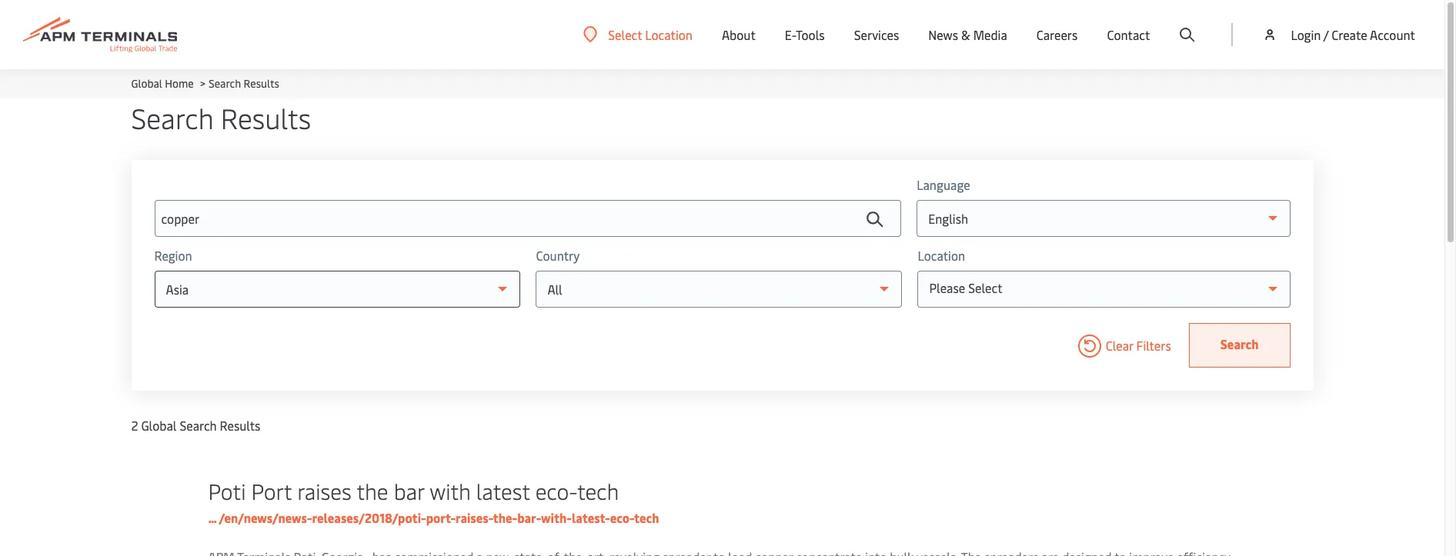Task type: locate. For each thing, give the bounding box(es) containing it.
results up poti
[[220, 417, 261, 434]]

2
[[131, 417, 138, 434]]

please
[[930, 279, 966, 296]]

1 horizontal spatial eco-
[[610, 510, 634, 527]]

1 vertical spatial location
[[918, 247, 966, 264]]

1 vertical spatial tech
[[634, 510, 659, 527]]

results down global home > search results
[[221, 99, 311, 136]]

media
[[974, 26, 1008, 43]]

location left about
[[645, 26, 693, 43]]

e-tools button
[[785, 0, 825, 69]]

1 vertical spatial eco-
[[610, 510, 634, 527]]

region
[[154, 247, 192, 264]]

clear filters button
[[1074, 323, 1172, 368]]

tech up latest- at the left bottom of the page
[[578, 477, 619, 506]]

results up search results
[[244, 76, 279, 91]]

>
[[200, 76, 206, 91]]

search right >
[[209, 76, 241, 91]]

eco-
[[536, 477, 578, 506], [610, 510, 634, 527]]

with
[[430, 477, 471, 506]]

Search query input text field
[[154, 200, 902, 237]]

global left home
[[131, 76, 162, 91]]

global right 2 at the left bottom
[[141, 417, 177, 434]]

2 vertical spatial search
[[180, 417, 217, 434]]

releases/2018/poti-
[[312, 510, 426, 527]]

0 horizontal spatial select
[[608, 26, 642, 43]]

tools
[[796, 26, 825, 43]]

eco- up with-
[[536, 477, 578, 506]]

0 horizontal spatial eco-
[[536, 477, 578, 506]]

search down home
[[131, 99, 214, 136]]

global home link
[[131, 76, 194, 91]]

0 vertical spatial global
[[131, 76, 162, 91]]

1 vertical spatial search
[[131, 99, 214, 136]]

0 vertical spatial select
[[608, 26, 642, 43]]

/en/news/news-
[[219, 510, 312, 527]]

0 vertical spatial tech
[[578, 477, 619, 506]]

0 vertical spatial location
[[645, 26, 693, 43]]

1 horizontal spatial select
[[969, 279, 1003, 296]]

language
[[917, 176, 971, 193]]

0 horizontal spatial location
[[645, 26, 693, 43]]

contact button
[[1108, 0, 1151, 69]]

select
[[608, 26, 642, 43], [969, 279, 1003, 296]]

global
[[131, 76, 162, 91], [141, 417, 177, 434]]

port
[[251, 477, 292, 506]]

search right 2 at the left bottom
[[180, 417, 217, 434]]

2  global search results
[[131, 417, 261, 434]]

bar-
[[518, 510, 541, 527]]

1 vertical spatial results
[[221, 99, 311, 136]]

results
[[244, 76, 279, 91], [221, 99, 311, 136], [220, 417, 261, 434]]

search results
[[131, 99, 311, 136]]

location up please
[[918, 247, 966, 264]]

login
[[1292, 26, 1322, 43]]

0 horizontal spatial tech
[[578, 477, 619, 506]]

create
[[1332, 26, 1368, 43]]

eco- right with-
[[610, 510, 634, 527]]

1 vertical spatial select
[[969, 279, 1003, 296]]

poti
[[208, 477, 246, 506]]

tech right latest- at the left bottom of the page
[[634, 510, 659, 527]]

2 vertical spatial results
[[220, 417, 261, 434]]

bar
[[394, 477, 425, 506]]

with-
[[541, 510, 572, 527]]

filters
[[1137, 337, 1172, 354]]

location
[[645, 26, 693, 43], [918, 247, 966, 264]]

0 vertical spatial results
[[244, 76, 279, 91]]

services button
[[854, 0, 900, 69]]

search
[[209, 76, 241, 91], [131, 99, 214, 136], [180, 417, 217, 434]]

contact
[[1108, 26, 1151, 43]]

tech
[[578, 477, 619, 506], [634, 510, 659, 527]]



Task type: vqa. For each thing, say whether or not it's contained in the screenshot.
Links
no



Task type: describe. For each thing, give the bounding box(es) containing it.
the
[[357, 477, 388, 506]]

clear filters
[[1106, 337, 1172, 354]]

about button
[[722, 0, 756, 69]]

the-
[[493, 510, 518, 527]]

login / create account link
[[1263, 0, 1416, 69]]

home
[[165, 76, 194, 91]]

e-
[[785, 26, 796, 43]]

careers
[[1037, 26, 1078, 43]]

country
[[536, 247, 580, 264]]

news & media button
[[929, 0, 1008, 69]]

port-
[[426, 510, 456, 527]]

raises-
[[456, 510, 493, 527]]

/
[[1324, 26, 1329, 43]]

latest-
[[572, 510, 610, 527]]

select location button
[[584, 26, 693, 43]]

services
[[854, 26, 900, 43]]

1 vertical spatial global
[[141, 417, 177, 434]]

&
[[962, 26, 971, 43]]

1 horizontal spatial tech
[[634, 510, 659, 527]]

…
[[208, 510, 217, 527]]

about
[[722, 26, 756, 43]]

select location
[[608, 26, 693, 43]]

news & media
[[929, 26, 1008, 43]]

0 vertical spatial search
[[209, 76, 241, 91]]

clear
[[1106, 337, 1134, 354]]

account
[[1371, 26, 1416, 43]]

careers button
[[1037, 0, 1078, 69]]

e-tools
[[785, 26, 825, 43]]

login / create account
[[1292, 26, 1416, 43]]

latest
[[476, 477, 530, 506]]

news
[[929, 26, 959, 43]]

please select
[[930, 279, 1003, 296]]

0 vertical spatial eco-
[[536, 477, 578, 506]]

… /en/news/news-releases/2018/poti-port-raises-the-bar-with-latest-eco-tech link
[[208, 510, 659, 527]]

1 horizontal spatial location
[[918, 247, 966, 264]]

global home > search results
[[131, 76, 279, 91]]

raises
[[297, 477, 352, 506]]

poti port raises the bar with latest eco-tech … /en/news/news-releases/2018/poti-port-raises-the-bar-with-latest-eco-tech
[[208, 477, 659, 527]]



